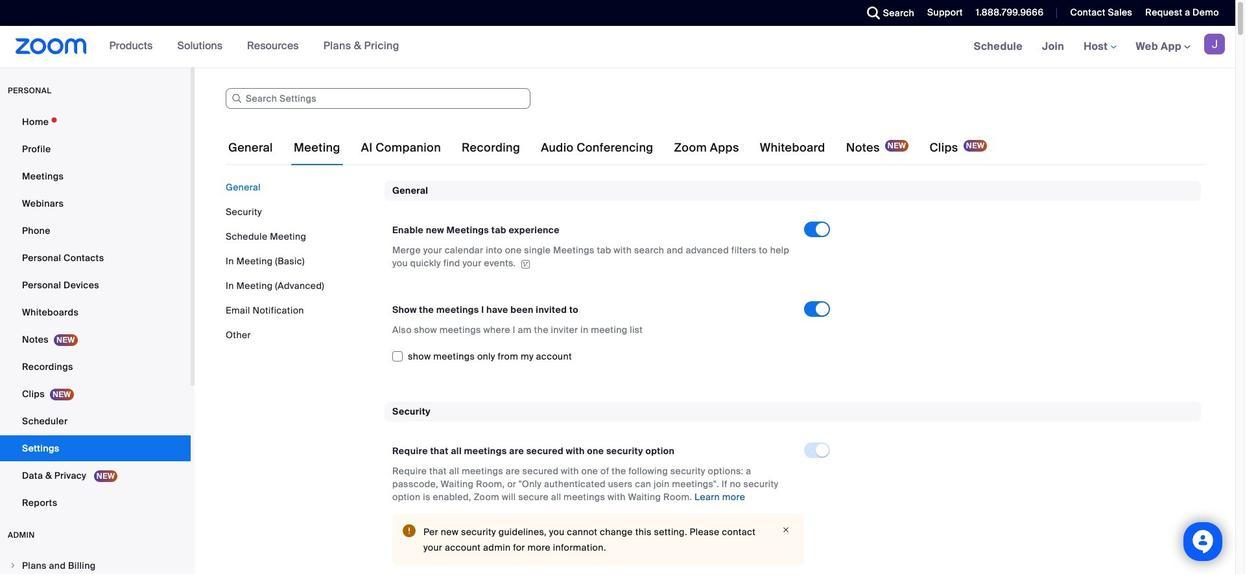 Task type: describe. For each thing, give the bounding box(es) containing it.
application inside the general "element"
[[392, 244, 793, 270]]

support version for enable new meetings tab experience image
[[519, 260, 532, 269]]

profile picture image
[[1204, 34, 1225, 54]]

Search Settings text field
[[226, 88, 530, 109]]

personal menu menu
[[0, 109, 191, 518]]

warning image
[[403, 525, 416, 538]]

close image
[[778, 525, 794, 536]]



Task type: locate. For each thing, give the bounding box(es) containing it.
security element
[[385, 402, 1201, 575]]

product information navigation
[[100, 26, 409, 67]]

menu bar
[[226, 181, 375, 342]]

tabs of my account settings page tab list
[[226, 130, 990, 166]]

alert inside security element
[[392, 514, 804, 566]]

zoom logo image
[[16, 38, 87, 54]]

application
[[392, 244, 793, 270]]

right image
[[9, 562, 17, 570]]

general element
[[385, 181, 1201, 381]]

banner
[[0, 26, 1235, 68]]

meetings navigation
[[964, 26, 1235, 68]]

alert
[[392, 514, 804, 566]]

menu item
[[0, 554, 191, 575]]



Task type: vqa. For each thing, say whether or not it's contained in the screenshot.
Hide options image
no



